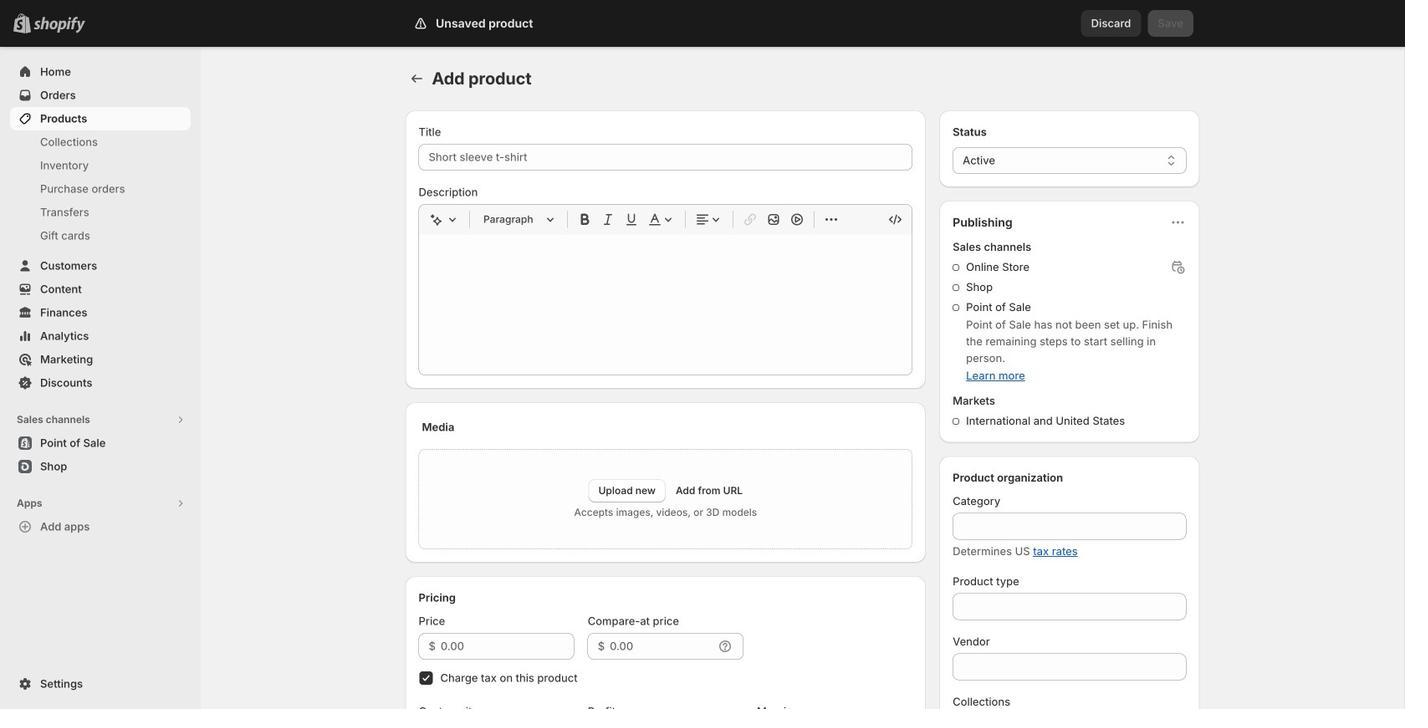 Task type: locate. For each thing, give the bounding box(es) containing it.
shopify image
[[37, 17, 89, 33]]

None text field
[[953, 513, 1186, 540], [953, 593, 1186, 620], [953, 513, 1186, 540], [953, 593, 1186, 620]]

  text field
[[441, 633, 574, 660]]

0.00 text field
[[610, 633, 713, 660]]

Short sleeve t-shirt text field
[[419, 144, 913, 171]]

None text field
[[953, 654, 1186, 680]]



Task type: vqa. For each thing, say whether or not it's contained in the screenshot.
My Store icon
no



